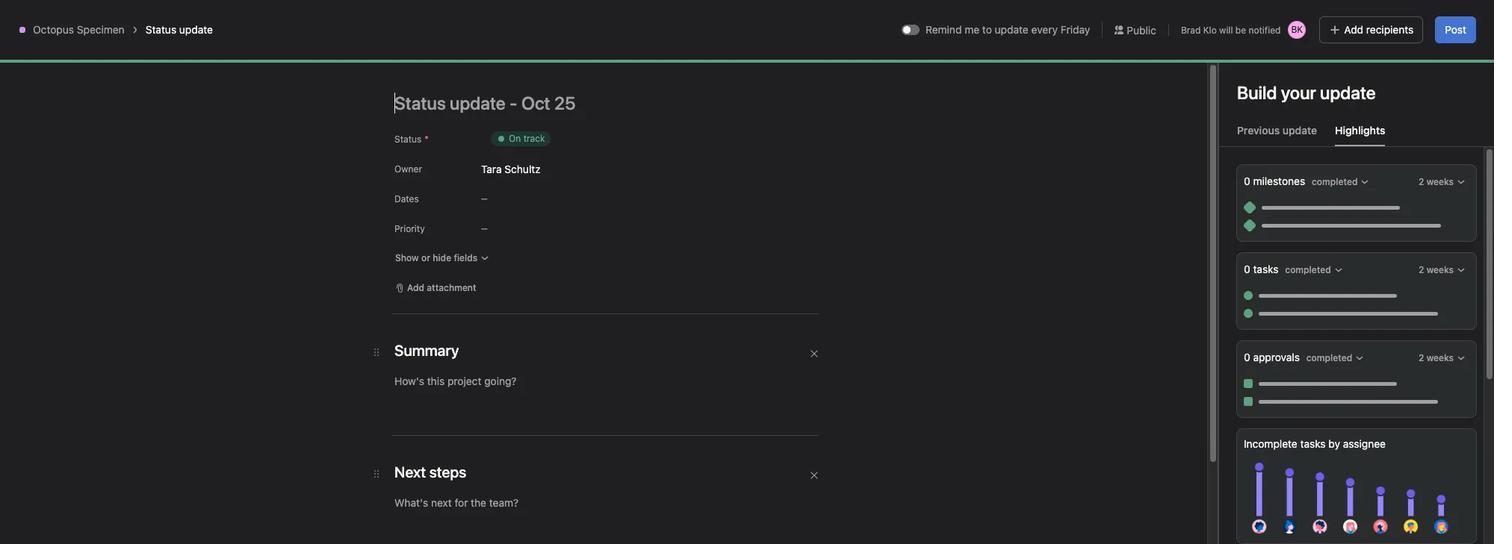 Task type: describe. For each thing, give the bounding box(es) containing it.
brad
[[1181, 24, 1201, 35]]

messages
[[540, 93, 590, 106]]

priority
[[394, 223, 425, 235]]

24 days left
[[1210, 17, 1260, 28]]

24
[[1210, 17, 1221, 28]]

Section title text field
[[394, 462, 466, 483]]

dates
[[394, 194, 419, 205]]

completed button for 0 approvals
[[1303, 348, 1368, 369]]

1 — from the top
[[481, 194, 488, 203]]

update for status update
[[179, 23, 213, 36]]

show or hide fields button
[[389, 248, 496, 269]]

rocket image
[[27, 55, 45, 72]]

status for status update
[[145, 23, 176, 36]]

remove section image
[[810, 471, 819, 480]]

add for add attachment
[[407, 282, 424, 294]]

status for status *
[[394, 134, 422, 145]]

what's in my trial? button
[[1269, 7, 1360, 28]]

0 approvals
[[1244, 351, 1303, 364]]

me
[[965, 23, 980, 36]]

antartica study
[[1179, 380, 1244, 391]]

recipients
[[1366, 23, 1414, 36]]

Title of update text field
[[394, 87, 843, 120]]

dashboard
[[456, 93, 510, 106]]

2 for tasks
[[1419, 264, 1424, 276]]

status *
[[394, 134, 429, 145]]

add billing info button
[[1369, 7, 1445, 28]]

completed for 0 milestones
[[1312, 176, 1358, 188]]

28
[[1459, 322, 1473, 335]]

on track
[[509, 133, 545, 144]]

antartica
[[1179, 380, 1217, 391]]

post
[[1445, 23, 1467, 36]]

*
[[425, 134, 429, 145]]

what's
[[1275, 12, 1305, 23]]

post button
[[1435, 16, 1476, 43]]

info
[[1422, 12, 1438, 23]]

0 tasks
[[1244, 263, 1282, 276]]

add recipients
[[1344, 23, 1414, 36]]

every
[[1031, 23, 1058, 36]]

update for previous update
[[1283, 124, 1317, 137]]

previous update
[[1237, 124, 1317, 137]]

notified
[[1249, 24, 1281, 35]]

2 weeks for tasks
[[1419, 264, 1454, 276]]

2 weeks button for milestones
[[1415, 172, 1470, 193]]

trial?
[[1332, 12, 1353, 23]]

2 weeks button for approvals
[[1415, 348, 1470, 369]]

friday
[[1061, 23, 1090, 36]]

bk button
[[1281, 19, 1308, 40]]

assignee
[[1343, 438, 1386, 451]]

leftcount image
[[1254, 381, 1263, 390]]

2 for milestones
[[1419, 176, 1424, 188]]

completed button for 0 tasks
[[1282, 260, 1347, 281]]

2 for approvals
[[1419, 353, 1424, 364]]

build your update
[[1237, 82, 1376, 103]]

fields
[[454, 253, 478, 264]]

0 for milestones
[[1244, 175, 1250, 188]]

Section title text field
[[394, 341, 459, 362]]

klo
[[1203, 24, 1217, 35]]

days
[[1223, 17, 1243, 28]]

tab list containing previous update
[[1219, 123, 1494, 147]]

build
[[1237, 82, 1277, 103]]

add for add billing info
[[1375, 12, 1392, 23]]

weeks for tasks
[[1427, 264, 1454, 276]]

1
[[1247, 380, 1251, 391]]

your update
[[1281, 82, 1376, 103]]

add for add recipients
[[1344, 23, 1364, 36]]

show
[[395, 253, 419, 264]]

highlights
[[1335, 124, 1386, 137]]

owner
[[394, 164, 422, 175]]

specimen
[[77, 23, 125, 36]]



Task type: locate. For each thing, give the bounding box(es) containing it.
2 vertical spatial completed
[[1307, 353, 1352, 364]]

1 vertical spatial 2 weeks button
[[1415, 260, 1470, 281]]

0 vertical spatial status
[[145, 23, 176, 36]]

octopus
[[33, 23, 74, 36]]

2 0 from the top
[[1244, 263, 1250, 276]]

2 2 from the top
[[1419, 264, 1424, 276]]

status update
[[145, 23, 213, 36]]

2 — from the top
[[481, 224, 488, 233]]

1 vertical spatial —
[[481, 224, 488, 233]]

1 vertical spatial 2 weeks
[[1419, 264, 1454, 276]]

0 vertical spatial 2 weeks button
[[1415, 172, 1470, 193]]

3 2 weeks from the top
[[1419, 353, 1454, 364]]

2 vertical spatial 0
[[1244, 351, 1250, 364]]

0 vertical spatial weeks
[[1427, 176, 1454, 188]]

2 vertical spatial 2 weeks button
[[1415, 348, 1470, 369]]

2 weeks
[[1419, 176, 1454, 188], [1419, 264, 1454, 276], [1419, 353, 1454, 364]]

completed for 0 tasks
[[1285, 264, 1331, 276]]

0 for approvals
[[1244, 351, 1250, 364]]

approvals
[[1253, 351, 1300, 364]]

1 vertical spatial 2
[[1419, 264, 1424, 276]]

remind me to update every friday
[[926, 23, 1090, 36]]

status right specimen
[[145, 23, 176, 36]]

3 0 from the top
[[1244, 351, 1250, 364]]

remind me to update every friday switch
[[902, 25, 920, 35]]

completed right milestones
[[1312, 176, 1358, 188]]

0 horizontal spatial add
[[407, 282, 424, 294]]

1 weeks from the top
[[1427, 176, 1454, 188]]

1 2 weeks from the top
[[1419, 176, 1454, 188]]

tasks
[[1253, 263, 1279, 276], [1300, 438, 1326, 451]]

add to starred image
[[227, 58, 238, 69]]

weeks for approvals
[[1427, 353, 1454, 364]]

2 weeks button for tasks
[[1415, 260, 1470, 281]]

brad klo will be notified
[[1181, 24, 1281, 35]]

my
[[1317, 12, 1330, 23]]

tara
[[481, 163, 502, 175]]

remove section image
[[810, 350, 819, 359]]

add attachment button
[[389, 278, 483, 299]]

2 vertical spatial 2 weeks
[[1419, 353, 1454, 364]]

0 vertical spatial —
[[481, 194, 488, 203]]

add inside button
[[1375, 12, 1392, 23]]

workflow
[[380, 93, 426, 106]]

add
[[1375, 12, 1392, 23], [1344, 23, 1364, 36], [407, 282, 424, 294]]

— inside dropdown button
[[481, 224, 488, 233]]

2 vertical spatial 2
[[1419, 353, 1424, 364]]

2 2 weeks button from the top
[[1415, 260, 1470, 281]]

bk
[[1291, 24, 1303, 35]]

None text field
[[63, 50, 198, 77]]

0 vertical spatial 2 weeks
[[1419, 176, 1454, 188]]

add billing info
[[1375, 12, 1438, 23]]

public
[[1127, 24, 1156, 36]]

—
[[481, 194, 488, 203], [481, 224, 488, 233]]

by
[[1329, 438, 1340, 451]]

workflow link
[[368, 92, 426, 108]]

tasks for incomplete
[[1300, 438, 1326, 451]]

study
[[1219, 380, 1244, 391]]

weeks
[[1427, 176, 1454, 188], [1427, 264, 1454, 276], [1427, 353, 1454, 364]]

3 2 weeks button from the top
[[1415, 348, 1470, 369]]

0 vertical spatial 0
[[1244, 175, 1250, 188]]

1 horizontal spatial update
[[995, 23, 1029, 36]]

previous
[[1237, 124, 1280, 137]]

on track button
[[481, 126, 561, 152]]

0 for tasks
[[1244, 263, 1250, 276]]

schultz
[[505, 163, 541, 175]]

milestones
[[1253, 175, 1305, 188]]

1 horizontal spatial status
[[394, 134, 422, 145]]

messages link
[[528, 92, 590, 108]]

2 weeks from the top
[[1427, 264, 1454, 276]]

tara schultz
[[481, 163, 541, 175]]

0 vertical spatial completed button
[[1308, 172, 1374, 193]]

1 horizontal spatial tasks
[[1300, 438, 1326, 451]]

in
[[1307, 12, 1315, 23]]

1 vertical spatial status
[[394, 134, 422, 145]]

2 vertical spatial weeks
[[1427, 353, 1454, 364]]

status
[[145, 23, 176, 36], [394, 134, 422, 145]]

or
[[421, 253, 430, 264]]

2 weeks for milestones
[[1419, 176, 1454, 188]]

attachment
[[427, 282, 476, 294]]

show or hide fields
[[395, 253, 478, 264]]

2 2 weeks from the top
[[1419, 264, 1454, 276]]

1 vertical spatial completed button
[[1282, 260, 1347, 281]]

hide
[[433, 253, 451, 264]]

2 weeks for approvals
[[1419, 353, 1454, 364]]

weeks for milestones
[[1427, 176, 1454, 188]]

1 2 from the top
[[1419, 176, 1424, 188]]

3 2 from the top
[[1419, 353, 1424, 364]]

completed for 0 approvals
[[1307, 353, 1352, 364]]

incomplete tasks by assignee
[[1244, 438, 1386, 451]]

dashboard link
[[444, 92, 510, 108]]

1 vertical spatial weeks
[[1427, 264, 1454, 276]]

octopus specimen link
[[33, 23, 125, 36]]

be
[[1236, 24, 1246, 35]]

update inside tab list
[[1283, 124, 1317, 137]]

0 vertical spatial tasks
[[1253, 263, 1279, 276]]

2 horizontal spatial update
[[1283, 124, 1317, 137]]

1 vertical spatial 0
[[1244, 263, 1250, 276]]

1 2 weeks button from the top
[[1415, 172, 1470, 193]]

left
[[1246, 17, 1260, 28]]

add inside add attachment dropdown button
[[407, 282, 424, 294]]

2 horizontal spatial add
[[1375, 12, 1392, 23]]

on
[[509, 133, 521, 144]]

0 horizontal spatial update
[[179, 23, 213, 36]]

0 vertical spatial completed
[[1312, 176, 1358, 188]]

to
[[982, 23, 992, 36]]

0 vertical spatial 2
[[1419, 176, 1424, 188]]

update
[[179, 23, 213, 36], [995, 23, 1029, 36], [1283, 124, 1317, 137]]

1 vertical spatial tasks
[[1300, 438, 1326, 451]]

tasks for 0
[[1253, 263, 1279, 276]]

add inside add recipients button
[[1344, 23, 1364, 36]]

incomplete
[[1244, 438, 1298, 451]]

— button
[[481, 215, 512, 242]]

0 horizontal spatial tasks
[[1253, 263, 1279, 276]]

3 weeks from the top
[[1427, 353, 1454, 364]]

1 0 from the top
[[1244, 175, 1250, 188]]

status left *
[[394, 134, 422, 145]]

1 vertical spatial completed
[[1285, 264, 1331, 276]]

remind
[[926, 23, 962, 36]]

0 milestones
[[1244, 175, 1308, 188]]

completed button
[[1308, 172, 1374, 193], [1282, 260, 1347, 281], [1303, 348, 1368, 369]]

what's in my trial?
[[1275, 12, 1353, 23]]

— down tara
[[481, 194, 488, 203]]

billing
[[1395, 12, 1420, 23]]

completed right approvals
[[1307, 353, 1352, 364]]

completed right "0 tasks"
[[1285, 264, 1331, 276]]

track
[[523, 133, 545, 144]]

0 horizontal spatial status
[[145, 23, 176, 36]]

will
[[1219, 24, 1233, 35]]

tab list
[[1219, 123, 1494, 147]]

2 weeks button
[[1415, 172, 1470, 193], [1415, 260, 1470, 281], [1415, 348, 1470, 369]]

— up show or hide fields dropdown button at the top of page
[[481, 224, 488, 233]]

21
[[1460, 182, 1472, 196]]

0
[[1244, 175, 1250, 188], [1244, 263, 1250, 276], [1244, 351, 1250, 364]]

list box
[[571, 6, 929, 30]]

completed
[[1312, 176, 1358, 188], [1285, 264, 1331, 276], [1307, 353, 1352, 364]]

add recipients button
[[1320, 16, 1423, 43]]

completed button for 0 milestones
[[1308, 172, 1374, 193]]

2
[[1419, 176, 1424, 188], [1419, 264, 1424, 276], [1419, 353, 1424, 364]]

octopus specimen
[[33, 23, 125, 36]]

2 vertical spatial completed button
[[1303, 348, 1368, 369]]

add attachment
[[407, 282, 476, 294]]

1 horizontal spatial add
[[1344, 23, 1364, 36]]



Task type: vqa. For each thing, say whether or not it's contained in the screenshot.
Hide sidebar IMAGE
no



